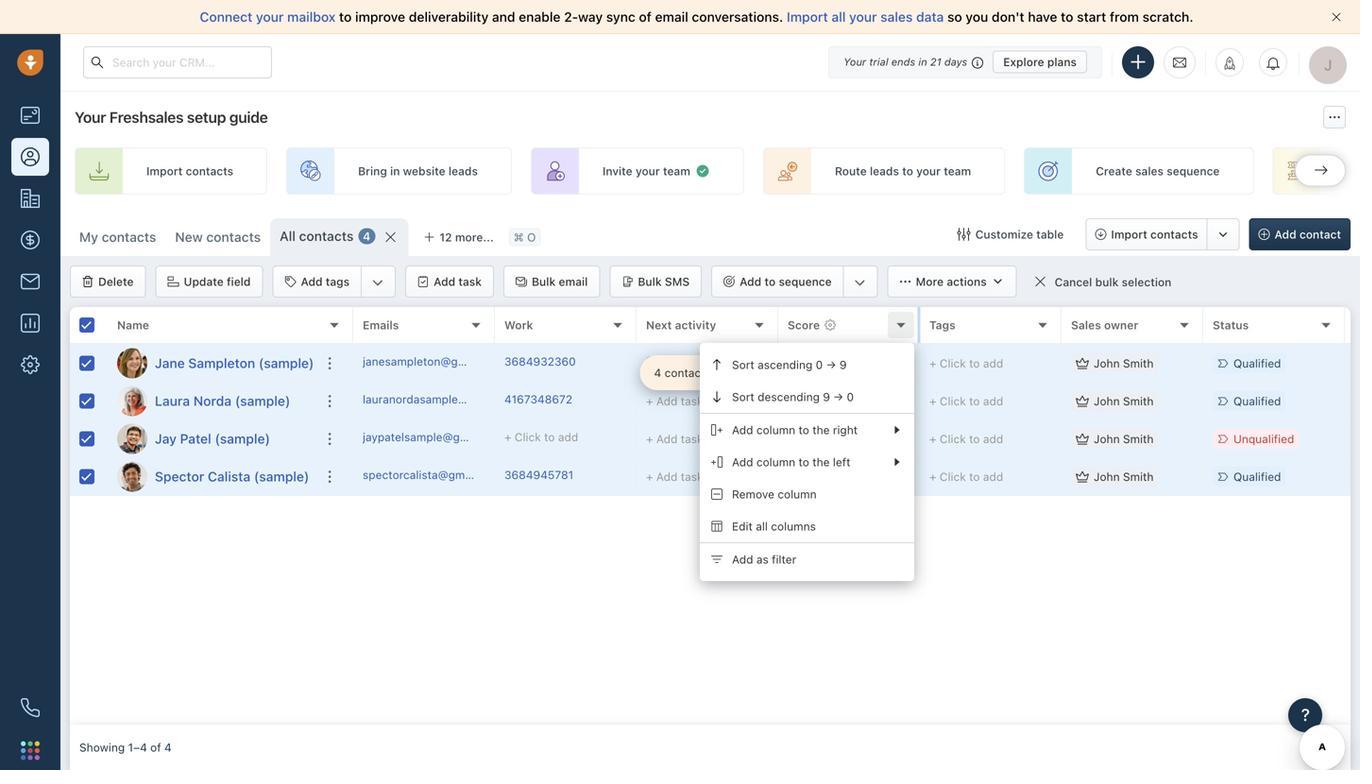 Task type: describe. For each thing, give the bounding box(es) containing it.
bulk email button
[[504, 266, 600, 298]]

j image
[[117, 424, 147, 454]]

cancel bulk selection
[[1055, 275, 1172, 289]]

all
[[280, 228, 296, 244]]

+ click to add for 52
[[930, 357, 1004, 370]]

click for 52
[[940, 357, 966, 370]]

1 vertical spatial of
[[150, 741, 161, 754]]

john for 18
[[1094, 432, 1120, 445]]

emails
[[363, 318, 399, 332]]

bulk sms
[[638, 275, 690, 288]]

angle down image
[[372, 273, 384, 292]]

remove
[[732, 487, 775, 501]]

1 vertical spatial in
[[390, 164, 400, 178]]

add column to the left
[[732, 455, 851, 469]]

update field
[[184, 275, 251, 288]]

edit
[[732, 520, 753, 533]]

connect your mailbox to improve deliverability and enable 2-way sync of email conversations. import all your sales data so you don't have to start from scratch.
[[200, 9, 1194, 25]]

freshworks switcher image
[[21, 741, 40, 760]]

connect
[[200, 9, 253, 25]]

add task
[[434, 275, 482, 288]]

container_wx8msf4aqz5i3rn1 image for 37
[[1076, 394, 1089, 408]]

your right route
[[917, 164, 941, 178]]

container_wx8msf4aqz5i3rn1 image for 54
[[1076, 470, 1089, 483]]

start
[[1077, 9, 1107, 25]]

contacts down setup on the left
[[186, 164, 234, 178]]

your for your freshsales setup guide
[[75, 108, 106, 126]]

+ click to add for 18
[[930, 432, 1004, 445]]

close image
[[1332, 12, 1342, 22]]

click for 18
[[940, 432, 966, 445]]

press space to deselect this row. row containing jay patel (sample)
[[70, 420, 353, 458]]

your trial ends in 21 days
[[844, 56, 968, 68]]

sampleton
[[188, 355, 255, 371]]

freshsales
[[109, 108, 184, 126]]

jay patel (sample) link
[[155, 429, 270, 448]]

1 horizontal spatial 0
[[847, 390, 854, 403]]

deliverability
[[409, 9, 489, 25]]

spectorcalista@gmail.com 3684945781
[[363, 468, 574, 481]]

add to sequence group
[[712, 266, 878, 298]]

task inside button
[[459, 275, 482, 288]]

(sample) for jane sampleton (sample)
[[259, 355, 314, 371]]

all inside menu item
[[756, 520, 768, 533]]

j image
[[117, 348, 147, 378]]

edit all columns
[[732, 520, 816, 533]]

from
[[1110, 9, 1140, 25]]

laura norda (sample)
[[155, 393, 290, 409]]

4 contacts selected.
[[654, 366, 764, 379]]

lauranordasample@gmail.com
[[363, 392, 523, 406]]

your up trial at the top of the page
[[850, 9, 877, 25]]

enable
[[519, 9, 561, 25]]

as
[[757, 553, 769, 566]]

guide
[[229, 108, 268, 126]]

invite your team link
[[531, 147, 745, 195]]

add for 18
[[983, 432, 1004, 445]]

import contacts link
[[75, 147, 268, 195]]

don't
[[992, 9, 1025, 25]]

your for your trial ends in 21 days
[[844, 56, 867, 68]]

add for 54
[[983, 470, 1004, 483]]

s image
[[117, 462, 147, 492]]

actions
[[947, 275, 987, 288]]

jay
[[155, 431, 177, 446]]

name column header
[[108, 307, 353, 345]]

3684932360
[[505, 355, 576, 368]]

remove column menu item
[[700, 478, 915, 510]]

setup
[[187, 108, 226, 126]]

click for 54
[[940, 470, 966, 483]]

john for 54
[[1094, 470, 1120, 483]]

add for 37
[[983, 394, 1004, 408]]

contacts right all
[[299, 228, 354, 244]]

container_wx8msf4aqz5i3rn1 image for 18
[[1076, 432, 1089, 446]]

route leads to your team
[[835, 164, 972, 178]]

contact
[[1300, 228, 1342, 241]]

2 leads from the left
[[870, 164, 899, 178]]

+ click to add for 54
[[930, 470, 1004, 483]]

add as filter menu item
[[700, 543, 915, 575]]

4 inside the all contacts 4
[[363, 230, 371, 243]]

add tags
[[301, 275, 350, 288]]

your left mailbox
[[256, 9, 284, 25]]

remove column
[[732, 487, 817, 501]]

status
[[1213, 318, 1249, 332]]

invite your team
[[603, 164, 691, 178]]

sort descending 9 → 0
[[732, 390, 854, 403]]

add task button
[[405, 266, 494, 298]]

jaypatelsample@gmail.com
[[363, 430, 508, 443]]

new
[[175, 229, 203, 245]]

invite
[[603, 164, 633, 178]]

52
[[788, 354, 806, 372]]

(sample) for laura norda (sample)
[[235, 393, 290, 409]]

click for 37
[[940, 394, 966, 408]]

smith for 18
[[1123, 432, 1154, 445]]

2 horizontal spatial 4
[[654, 366, 662, 379]]

add as filter
[[732, 553, 797, 566]]

explore
[[1004, 55, 1045, 69]]

18
[[788, 430, 805, 447]]

all contacts 4
[[280, 228, 371, 244]]

bulk
[[1096, 275, 1119, 289]]

customize table
[[976, 228, 1064, 241]]

3684945781
[[505, 468, 574, 481]]

menu containing sort ascending 0 → 9
[[700, 343, 915, 581]]

next
[[646, 318, 672, 332]]

laura
[[155, 393, 190, 409]]

descending
[[758, 390, 820, 403]]

→ for 9
[[834, 390, 844, 403]]

container_wx8msf4aqz5i3rn1 image down sales
[[1076, 357, 1089, 370]]

score
[[788, 318, 820, 332]]

delete
[[98, 275, 134, 288]]

all contacts link
[[280, 227, 354, 246]]

showing 1–4 of 4
[[79, 741, 172, 754]]

add for add column to the right
[[732, 423, 754, 436]]

next activity
[[646, 318, 716, 332]]

+ add task for 18
[[646, 432, 704, 446]]

jay patel (sample)
[[155, 431, 270, 446]]

import contacts for import contacts link
[[146, 164, 234, 178]]

import all your sales data link
[[787, 9, 948, 25]]

1 vertical spatial sales
[[1136, 164, 1164, 178]]

conversations.
[[692, 9, 784, 25]]

tags
[[326, 275, 350, 288]]

import for import contacts link
[[146, 164, 183, 178]]

days
[[945, 56, 968, 68]]

bring in website leads
[[358, 164, 478, 178]]

0 horizontal spatial 0
[[816, 358, 823, 371]]

add for add to sequence
[[740, 275, 762, 288]]

sequence for create sales sequence
[[1167, 164, 1220, 178]]

o
[[527, 230, 536, 244]]

jaypatelsample@gmail.com link
[[363, 429, 508, 449]]

jane sampleton (sample) link
[[155, 354, 314, 373]]

import contacts group
[[1086, 218, 1240, 250]]

press space to deselect this row. row containing spector calista (sample)
[[70, 458, 353, 496]]

Search your CRM... text field
[[83, 46, 272, 78]]

+ add task for 54
[[646, 470, 704, 483]]

press space to deselect this row. row containing 54
[[353, 458, 1361, 496]]

bring
[[358, 164, 387, 178]]

press space to deselect this row. row containing jane sampleton (sample)
[[70, 345, 353, 383]]

spectorcalista@gmail.com
[[363, 468, 503, 481]]

name row
[[70, 307, 353, 345]]

row group containing jane sampleton (sample)
[[70, 345, 353, 496]]

ends
[[892, 56, 916, 68]]

more
[[916, 275, 944, 288]]

column for add column to the right
[[757, 423, 796, 436]]

1 leads from the left
[[449, 164, 478, 178]]

2 team from the left
[[944, 164, 972, 178]]

columns
[[771, 520, 816, 533]]

add for add as filter
[[732, 553, 754, 566]]

bulk sms button
[[610, 266, 702, 298]]

(sample) for spector calista (sample)
[[254, 469, 309, 484]]



Task type: locate. For each thing, give the bounding box(es) containing it.
sort ascending 0 → 9 menu item
[[700, 349, 915, 381]]

3 john smith from the top
[[1094, 432, 1154, 445]]

sort ascending 0 → 9
[[732, 358, 847, 371]]

janesampleton@gmail.com link
[[363, 353, 506, 373]]

12 more... button
[[413, 224, 504, 250]]

1 horizontal spatial sales
[[1136, 164, 1164, 178]]

9 right 52
[[840, 358, 847, 371]]

delete button
[[70, 266, 146, 298]]

1 horizontal spatial sequence
[[1167, 164, 1220, 178]]

qualified down unqualified
[[1234, 470, 1282, 483]]

jaypatelsample@gmail.com + click to add
[[363, 430, 578, 443]]

qualified up unqualified
[[1234, 394, 1282, 408]]

3684932360 link
[[505, 353, 576, 373]]

1 horizontal spatial in
[[919, 56, 928, 68]]

1 the from the top
[[813, 423, 830, 436]]

task for 54
[[681, 470, 704, 483]]

3 qualified from the top
[[1234, 470, 1282, 483]]

→ right 52
[[826, 358, 837, 371]]

2 row group from the left
[[353, 345, 1361, 496]]

container_wx8msf4aqz5i3rn1 image right invite your team
[[695, 163, 710, 179]]

john smith for 18
[[1094, 432, 1154, 445]]

grid
[[70, 307, 1361, 725]]

norda
[[193, 393, 232, 409]]

create
[[1096, 164, 1133, 178]]

1 vertical spatial sort
[[732, 390, 755, 403]]

john smith for 54
[[1094, 470, 1154, 483]]

bulk for bulk email
[[532, 275, 556, 288]]

my contacts
[[79, 229, 156, 245]]

angle down image
[[855, 273, 866, 292]]

1 horizontal spatial import
[[787, 9, 828, 25]]

2 horizontal spatial import
[[1112, 228, 1148, 241]]

0 horizontal spatial import contacts
[[146, 164, 234, 178]]

add for add contact
[[1275, 228, 1297, 241]]

spector calista (sample)
[[155, 469, 309, 484]]

more actions button
[[888, 266, 1017, 298]]

1 vertical spatial all
[[756, 520, 768, 533]]

contacts up selection
[[1151, 228, 1199, 241]]

janesampleton@gmail.com
[[363, 355, 506, 368]]

bulk for bulk sms
[[638, 275, 662, 288]]

0 vertical spatial import
[[787, 9, 828, 25]]

add for 52
[[983, 357, 1004, 370]]

1 qualified from the top
[[1234, 357, 1282, 370]]

field
[[227, 275, 251, 288]]

filter
[[772, 553, 797, 566]]

contacts
[[186, 164, 234, 178], [1151, 228, 1199, 241], [299, 228, 354, 244], [102, 229, 156, 245], [206, 229, 261, 245], [665, 366, 711, 379]]

1 smith from the top
[[1123, 357, 1154, 370]]

import down your freshsales setup guide
[[146, 164, 183, 178]]

press space to deselect this row. row containing laura norda (sample)
[[70, 383, 353, 420]]

4 down next
[[654, 366, 662, 379]]

(sample) up the spector calista (sample)
[[215, 431, 270, 446]]

0 horizontal spatial import
[[146, 164, 183, 178]]

add for add task
[[434, 275, 456, 288]]

4 right all contacts link
[[363, 230, 371, 243]]

2 vertical spatial import
[[1112, 228, 1148, 241]]

container_wx8msf4aqz5i3rn1 image down next
[[646, 357, 660, 370]]

1 john from the top
[[1094, 357, 1120, 370]]

4 smith from the top
[[1123, 470, 1154, 483]]

press space to deselect this row. row down norda
[[70, 420, 353, 458]]

3 + add task from the top
[[646, 470, 704, 483]]

the left the left
[[813, 455, 830, 469]]

1 vertical spatial 4
[[654, 366, 662, 379]]

edit all columns menu item
[[700, 510, 915, 542]]

1 row group from the left
[[70, 345, 353, 496]]

laura norda (sample) link
[[155, 392, 290, 411]]

column down "descending"
[[757, 423, 796, 436]]

press space to deselect this row. row containing 37
[[353, 383, 1361, 420]]

scratch.
[[1143, 9, 1194, 25]]

in left 21
[[919, 56, 928, 68]]

contacts down next activity on the top
[[665, 366, 711, 379]]

new contacts
[[175, 229, 261, 245]]

0 vertical spatial 9
[[840, 358, 847, 371]]

your left freshsales
[[75, 108, 106, 126]]

mailbox
[[287, 9, 336, 25]]

sequence up score
[[779, 275, 832, 288]]

bulk down o
[[532, 275, 556, 288]]

phone image
[[21, 698, 40, 717]]

of right "1–4" at the bottom left
[[150, 741, 161, 754]]

1 + add task from the top
[[646, 394, 704, 408]]

phone element
[[11, 689, 49, 727]]

0 horizontal spatial sequence
[[779, 275, 832, 288]]

2 vertical spatial column
[[778, 487, 817, 501]]

tags
[[930, 318, 956, 332]]

0 vertical spatial 0
[[816, 358, 823, 371]]

2 vertical spatial 4
[[164, 741, 172, 754]]

0 horizontal spatial team
[[663, 164, 691, 178]]

(sample) right calista
[[254, 469, 309, 484]]

4 john from the top
[[1094, 470, 1120, 483]]

1 vertical spatial + add task
[[646, 432, 704, 446]]

container_wx8msf4aqz5i3rn1 image
[[695, 163, 710, 179], [958, 228, 971, 241], [646, 357, 660, 370], [1076, 357, 1089, 370]]

add for add tags
[[301, 275, 323, 288]]

0 vertical spatial column
[[757, 423, 796, 436]]

column inside menu item
[[778, 487, 817, 501]]

⌘
[[514, 230, 524, 244]]

(sample) inside "link"
[[259, 355, 314, 371]]

0 up right on the right bottom of the page
[[847, 390, 854, 403]]

1 vertical spatial →
[[834, 390, 844, 403]]

import contacts for import contacts button
[[1112, 228, 1199, 241]]

in
[[919, 56, 928, 68], [390, 164, 400, 178]]

route leads to your team link
[[763, 147, 1006, 195]]

and
[[492, 9, 516, 25]]

add contact button
[[1250, 218, 1351, 250]]

add
[[983, 357, 1004, 370], [983, 394, 1004, 408], [558, 430, 578, 443], [983, 432, 1004, 445], [983, 470, 1004, 483]]

2 john from the top
[[1094, 394, 1120, 408]]

4 right "1–4" at the bottom left
[[164, 741, 172, 754]]

press space to deselect this row. row up right on the right bottom of the page
[[353, 383, 1361, 420]]

set
[[1345, 164, 1361, 178]]

qualified down the status at top
[[1234, 357, 1282, 370]]

3 john from the top
[[1094, 432, 1120, 445]]

0 vertical spatial the
[[813, 423, 830, 436]]

1 + click to add from the top
[[930, 357, 1004, 370]]

in right bring
[[390, 164, 400, 178]]

1 horizontal spatial team
[[944, 164, 972, 178]]

team
[[663, 164, 691, 178], [944, 164, 972, 178]]

smith for 52
[[1123, 357, 1154, 370]]

qualified for 54
[[1234, 470, 1282, 483]]

+ click to add for 37
[[930, 394, 1004, 408]]

john for 37
[[1094, 394, 1120, 408]]

1 horizontal spatial of
[[639, 9, 652, 25]]

column down 54
[[778, 487, 817, 501]]

your freshsales setup guide
[[75, 108, 268, 126]]

9
[[840, 358, 847, 371], [823, 390, 830, 403]]

bulk
[[532, 275, 556, 288], [638, 275, 662, 288]]

0 vertical spatial →
[[826, 358, 837, 371]]

1 sort from the top
[[732, 358, 755, 371]]

4 john smith from the top
[[1094, 470, 1154, 483]]

spector calista (sample) link
[[155, 467, 309, 486]]

owner
[[1105, 318, 1139, 332]]

import contacts up selection
[[1112, 228, 1199, 241]]

sales
[[881, 9, 913, 25], [1136, 164, 1164, 178]]

→
[[826, 358, 837, 371], [834, 390, 844, 403]]

press space to deselect this row. row down score
[[353, 345, 1361, 383]]

1 bulk from the left
[[532, 275, 556, 288]]

0 vertical spatial of
[[639, 9, 652, 25]]

0 vertical spatial sort
[[732, 358, 755, 371]]

task for 18
[[681, 432, 704, 446]]

1 vertical spatial import contacts
[[1112, 228, 1199, 241]]

import contacts inside button
[[1112, 228, 1199, 241]]

so
[[948, 9, 963, 25]]

add inside add contact button
[[1275, 228, 1297, 241]]

import
[[787, 9, 828, 25], [146, 164, 183, 178], [1112, 228, 1148, 241]]

(sample) right sampleton
[[259, 355, 314, 371]]

2 smith from the top
[[1123, 394, 1154, 408]]

add inside add tags button
[[301, 275, 323, 288]]

0 vertical spatial + add task
[[646, 394, 704, 408]]

your inside 'link'
[[636, 164, 660, 178]]

2 sort from the top
[[732, 390, 755, 403]]

smith for 54
[[1123, 470, 1154, 483]]

2 the from the top
[[813, 455, 830, 469]]

0 vertical spatial sequence
[[1167, 164, 1220, 178]]

1–4
[[128, 741, 147, 754]]

the for right
[[813, 423, 830, 436]]

way
[[578, 9, 603, 25]]

column for remove column
[[778, 487, 817, 501]]

1 vertical spatial the
[[813, 455, 830, 469]]

1 vertical spatial column
[[757, 455, 796, 469]]

(sample) down jane sampleton (sample) "link"
[[235, 393, 290, 409]]

1 horizontal spatial bulk
[[638, 275, 662, 288]]

column
[[757, 423, 796, 436], [757, 455, 796, 469], [778, 487, 817, 501]]

row group
[[70, 345, 353, 496], [353, 345, 1361, 496]]

left
[[833, 455, 851, 469]]

add inside add as filter menu item
[[732, 553, 754, 566]]

sequence inside create sales sequence link
[[1167, 164, 1220, 178]]

+ add task for 37
[[646, 394, 704, 408]]

bulk inside button
[[638, 275, 662, 288]]

email image
[[1174, 55, 1187, 70]]

1 team from the left
[[663, 164, 691, 178]]

add inside add to sequence button
[[740, 275, 762, 288]]

1 vertical spatial 9
[[823, 390, 830, 403]]

your left trial at the top of the page
[[844, 56, 867, 68]]

leads right route
[[870, 164, 899, 178]]

your
[[256, 9, 284, 25], [850, 9, 877, 25], [636, 164, 660, 178], [917, 164, 941, 178]]

right
[[833, 423, 858, 436]]

3 + click to add from the top
[[930, 432, 1004, 445]]

the for left
[[813, 455, 830, 469]]

→ for 0
[[826, 358, 837, 371]]

import right conversations.
[[787, 9, 828, 25]]

0 horizontal spatial bulk
[[532, 275, 556, 288]]

column down 18
[[757, 455, 796, 469]]

→ up right on the right bottom of the page
[[834, 390, 844, 403]]

task
[[459, 275, 482, 288], [681, 394, 704, 408], [681, 432, 704, 446], [681, 470, 704, 483]]

contacts right the new
[[206, 229, 261, 245]]

bulk email
[[532, 275, 588, 288]]

0 horizontal spatial all
[[756, 520, 768, 533]]

qualified for 52
[[1234, 357, 1282, 370]]

leads right website
[[449, 164, 478, 178]]

1 horizontal spatial 4
[[363, 230, 371, 243]]

more actions
[[916, 275, 987, 288]]

0 horizontal spatial email
[[559, 275, 588, 288]]

press space to deselect this row. row containing 18
[[353, 420, 1361, 458]]

container_wx8msf4aqz5i3rn1 image left the "customize"
[[958, 228, 971, 241]]

all right edit
[[756, 520, 768, 533]]

1 vertical spatial 0
[[847, 390, 854, 403]]

press space to deselect this row. row down jay patel (sample) link
[[70, 458, 353, 496]]

add inside add task button
[[434, 275, 456, 288]]

plans
[[1048, 55, 1077, 69]]

0 vertical spatial 4
[[363, 230, 371, 243]]

sales
[[1072, 318, 1102, 332]]

1 vertical spatial sequence
[[779, 275, 832, 288]]

sales left data
[[881, 9, 913, 25]]

john smith for 37
[[1094, 394, 1154, 408]]

task for 37
[[681, 394, 704, 408]]

4167348672
[[505, 392, 573, 406]]

2 + add task from the top
[[646, 432, 704, 446]]

import up cancel bulk selection
[[1112, 228, 1148, 241]]

the left right on the right bottom of the page
[[813, 423, 830, 436]]

create sales sequence link
[[1024, 147, 1254, 195]]

connect your mailbox link
[[200, 9, 339, 25]]

4 + click to add from the top
[[930, 470, 1004, 483]]

0 horizontal spatial of
[[150, 741, 161, 754]]

sales right create
[[1136, 164, 1164, 178]]

table
[[1037, 228, 1064, 241]]

sort down selected.
[[732, 390, 755, 403]]

1 horizontal spatial 9
[[840, 358, 847, 371]]

1 vertical spatial email
[[559, 275, 588, 288]]

add to sequence button
[[713, 266, 843, 297]]

press space to deselect this row. row containing 52
[[353, 345, 1361, 383]]

2 vertical spatial + add task
[[646, 470, 704, 483]]

1 horizontal spatial email
[[655, 9, 689, 25]]

import contacts down setup on the left
[[146, 164, 234, 178]]

sequence inside add to sequence button
[[779, 275, 832, 288]]

press space to deselect this row. row up jay patel (sample)
[[70, 383, 353, 420]]

container_wx8msf4aqz5i3rn1 image inside "invite your team" 'link'
[[695, 163, 710, 179]]

of right sync in the top of the page
[[639, 9, 652, 25]]

sequence for add to sequence
[[779, 275, 832, 288]]

improve
[[355, 9, 405, 25]]

contacts inside button
[[1151, 228, 1199, 241]]

john smith
[[1094, 357, 1154, 370], [1094, 394, 1154, 408], [1094, 432, 1154, 445], [1094, 470, 1154, 483]]

add column to the right
[[732, 423, 858, 436]]

1 vertical spatial qualified
[[1234, 394, 1282, 408]]

press space to deselect this row. row
[[70, 345, 353, 383], [353, 345, 1361, 383], [70, 383, 353, 420], [353, 383, 1361, 420], [70, 420, 353, 458], [353, 420, 1361, 458], [70, 458, 353, 496], [353, 458, 1361, 496]]

54
[[788, 467, 807, 485]]

1 horizontal spatial import contacts
[[1112, 228, 1199, 241]]

column for add column to the left
[[757, 455, 796, 469]]

grid containing 52
[[70, 307, 1361, 725]]

menu
[[700, 343, 915, 581]]

john for 52
[[1094, 357, 1120, 370]]

press space to deselect this row. row down sort descending 9 → 0 menu item
[[353, 420, 1361, 458]]

(sample) for jay patel (sample)
[[215, 431, 270, 446]]

0 vertical spatial your
[[844, 56, 867, 68]]

your right "invite"
[[636, 164, 660, 178]]

update
[[184, 275, 224, 288]]

smith for 37
[[1123, 394, 1154, 408]]

qualified for 37
[[1234, 394, 1282, 408]]

import inside button
[[1112, 228, 1148, 241]]

1 john smith from the top
[[1094, 357, 1154, 370]]

0 vertical spatial sales
[[881, 9, 913, 25]]

activity
[[675, 318, 716, 332]]

email inside bulk email button
[[559, 275, 588, 288]]

⌘ o
[[514, 230, 536, 244]]

2 qualified from the top
[[1234, 394, 1282, 408]]

import for import contacts button
[[1112, 228, 1148, 241]]

2 vertical spatial qualified
[[1234, 470, 1282, 483]]

janesampleton@gmail.com 3684932360
[[363, 355, 576, 368]]

container_wx8msf4aqz5i3rn1 image
[[1034, 275, 1048, 288], [1076, 394, 1089, 408], [1076, 432, 1089, 446], [1076, 470, 1089, 483]]

my
[[79, 229, 98, 245]]

0 horizontal spatial leads
[[449, 164, 478, 178]]

0 vertical spatial qualified
[[1234, 357, 1282, 370]]

bring in website leads link
[[286, 147, 512, 195]]

sales owner
[[1072, 318, 1139, 332]]

qualified
[[1234, 357, 1282, 370], [1234, 394, 1282, 408], [1234, 470, 1282, 483]]

press space to deselect this row. row up norda
[[70, 345, 353, 383]]

bulk left the sms
[[638, 275, 662, 288]]

add tags group
[[273, 266, 396, 298]]

all up your trial ends in 21 days
[[832, 9, 846, 25]]

0 vertical spatial email
[[655, 9, 689, 25]]

contacts right my
[[102, 229, 156, 245]]

0 right 52
[[816, 358, 823, 371]]

0 horizontal spatial your
[[75, 108, 106, 126]]

sort left ascending on the top right of the page
[[732, 358, 755, 371]]

sequence up import contacts group
[[1167, 164, 1220, 178]]

1 vertical spatial import
[[146, 164, 183, 178]]

0 horizontal spatial in
[[390, 164, 400, 178]]

sort
[[732, 358, 755, 371], [732, 390, 755, 403]]

spectorcalista@gmail.com link
[[363, 467, 503, 487]]

add for add column to the left
[[732, 455, 754, 469]]

0 horizontal spatial 4
[[164, 741, 172, 754]]

37
[[788, 392, 806, 410]]

container_wx8msf4aqz5i3rn1 image inside customize table button
[[958, 228, 971, 241]]

sort for sort ascending 0 → 9
[[732, 358, 755, 371]]

9 right "37"
[[823, 390, 830, 403]]

more...
[[455, 231, 494, 244]]

john smith for 52
[[1094, 357, 1154, 370]]

0 vertical spatial all
[[832, 9, 846, 25]]

0 vertical spatial import contacts
[[146, 164, 234, 178]]

you
[[966, 9, 989, 25]]

to inside button
[[765, 275, 776, 288]]

sort for sort descending 9 → 0
[[732, 390, 755, 403]]

0 vertical spatial in
[[919, 56, 928, 68]]

+ add task
[[646, 394, 704, 408], [646, 432, 704, 446], [646, 470, 704, 483]]

team up customize table button
[[944, 164, 972, 178]]

2 bulk from the left
[[638, 275, 662, 288]]

3 smith from the top
[[1123, 432, 1154, 445]]

bulk inside button
[[532, 275, 556, 288]]

1 vertical spatial your
[[75, 108, 106, 126]]

data
[[917, 9, 944, 25]]

0 horizontal spatial sales
[[881, 9, 913, 25]]

row group containing 52
[[353, 345, 1361, 496]]

0 horizontal spatial 9
[[823, 390, 830, 403]]

add to sequence
[[740, 275, 832, 288]]

1 horizontal spatial all
[[832, 9, 846, 25]]

2 john smith from the top
[[1094, 394, 1154, 408]]

1 horizontal spatial your
[[844, 56, 867, 68]]

4167348672 link
[[505, 391, 573, 411]]

press space to deselect this row. row down right on the right bottom of the page
[[353, 458, 1361, 496]]

team inside 'link'
[[663, 164, 691, 178]]

sort descending 9 → 0 menu item
[[700, 381, 915, 413]]

team right "invite"
[[663, 164, 691, 178]]

1 horizontal spatial leads
[[870, 164, 899, 178]]

customize
[[976, 228, 1034, 241]]

add contact
[[1275, 228, 1342, 241]]

l image
[[117, 386, 147, 416]]

2 + click to add from the top
[[930, 394, 1004, 408]]



Task type: vqa. For each thing, say whether or not it's contained in the screenshot.
top J image
yes



